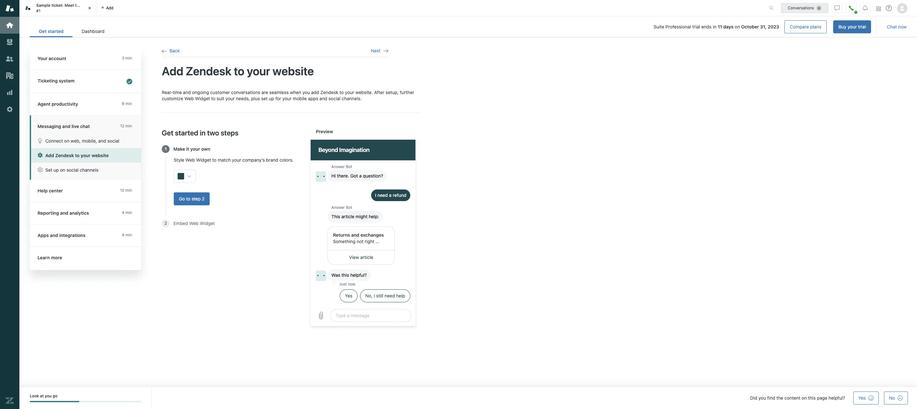 Task type: vqa. For each thing, say whether or not it's contained in the screenshot.
.
no



Task type: locate. For each thing, give the bounding box(es) containing it.
to right go
[[186, 196, 190, 202]]

i inside button
[[374, 293, 375, 299]]

your right the "suit"
[[226, 96, 235, 101]]

2 min from the top
[[125, 101, 132, 106]]

0 vertical spatial widget
[[195, 96, 210, 101]]

section containing suite professional trial ends in
[[119, 20, 871, 33]]

4 min from the top
[[125, 188, 132, 193]]

steps
[[221, 129, 239, 137]]

back
[[170, 48, 180, 53]]

answer bot
[[331, 165, 352, 169], [331, 205, 352, 210]]

your inside button
[[81, 153, 90, 158]]

started up 'it'
[[175, 129, 198, 137]]

up right set
[[54, 167, 59, 173]]

1 vertical spatial the
[[777, 395, 783, 401]]

agent
[[38, 101, 50, 107]]

reporting and analytics
[[38, 210, 89, 216]]

2 vertical spatial social
[[66, 167, 79, 173]]

1 horizontal spatial add zendesk to your website
[[162, 64, 314, 78]]

2 4 min from the top
[[122, 233, 132, 238]]

bot up this article might help:
[[346, 205, 352, 210]]

the inside "footer"
[[777, 395, 783, 401]]

add right "close" "icon"
[[106, 5, 113, 10]]

help
[[396, 293, 405, 299]]

footer
[[19, 387, 917, 409]]

preview
[[316, 129, 333, 134]]

learn
[[38, 255, 50, 261]]

0 horizontal spatial helpful?
[[350, 272, 367, 278]]

1 horizontal spatial website
[[273, 64, 314, 78]]

yes button left no
[[853, 392, 879, 405]]

and inside connect on web, mobile, and social button
[[98, 138, 106, 144]]

answer bot up this on the bottom of the page
[[331, 205, 352, 210]]

on right content
[[802, 395, 807, 401]]

website down mobile,
[[92, 153, 109, 158]]

0 horizontal spatial add
[[45, 153, 54, 158]]

to up conversations
[[234, 64, 244, 78]]

4 min for integrations
[[122, 233, 132, 238]]

tab list
[[30, 25, 114, 37]]

add zendesk to your website inside "content-title" region
[[162, 64, 314, 78]]

0 horizontal spatial website
[[92, 153, 109, 158]]

add inside "content-title" region
[[162, 64, 183, 78]]

min
[[125, 56, 132, 61], [125, 101, 132, 106], [125, 124, 132, 128], [125, 188, 132, 193], [125, 210, 132, 215], [125, 233, 132, 238]]

article for view
[[360, 255, 373, 260]]

web down ongoing
[[184, 96, 194, 101]]

1 horizontal spatial now
[[898, 24, 907, 29]]

yes inside log
[[345, 293, 352, 299]]

web for style
[[185, 157, 195, 163]]

1 vertical spatial zendesk
[[320, 90, 338, 95]]

yes button inside "footer"
[[853, 392, 879, 405]]

1 vertical spatial avatar image
[[316, 271, 326, 281]]

1 horizontal spatial in
[[713, 24, 717, 29]]

help:
[[369, 214, 379, 220]]

i left still
[[374, 293, 375, 299]]

0 vertical spatial add zendesk to your website
[[162, 64, 314, 78]]

progress-bar progress bar
[[30, 401, 141, 403]]

and
[[183, 90, 191, 95], [319, 96, 327, 101], [62, 124, 70, 129], [98, 138, 106, 144], [60, 210, 68, 216], [351, 232, 359, 238], [50, 233, 58, 238]]

0 horizontal spatial yes
[[345, 293, 352, 299]]

0 horizontal spatial zendesk
[[55, 153, 74, 158]]

ticketing system
[[38, 78, 75, 83]]

set up on social channels
[[45, 167, 98, 173]]

0 vertical spatial website
[[273, 64, 314, 78]]

1 horizontal spatial zendesk
[[186, 64, 231, 78]]

two
[[207, 129, 219, 137]]

section
[[119, 20, 871, 33]]

now inside log
[[348, 282, 356, 287]]

widget down ongoing
[[195, 96, 210, 101]]

1 horizontal spatial article
[[360, 255, 373, 260]]

0 horizontal spatial add
[[106, 5, 113, 10]]

add
[[162, 64, 183, 78], [45, 153, 54, 158]]

1 vertical spatial web
[[185, 157, 195, 163]]

get
[[39, 28, 47, 34], [162, 129, 173, 137]]

1 horizontal spatial started
[[175, 129, 198, 137]]

apps and integrations
[[38, 233, 85, 238]]

2 inside go to step 2 button
[[202, 196, 205, 202]]

add up set
[[45, 153, 54, 158]]

helpful? inside "footer"
[[829, 395, 845, 401]]

yes down just now
[[345, 293, 352, 299]]

returns and exchanges something not right ...
[[333, 232, 384, 244]]

1 horizontal spatial this
[[808, 395, 816, 401]]

ongoing
[[192, 90, 209, 95]]

1 vertical spatial widget
[[196, 157, 211, 163]]

article inside view article link
[[360, 255, 373, 260]]

1 horizontal spatial trial
[[858, 24, 866, 29]]

0 vertical spatial 2
[[202, 196, 205, 202]]

button displays agent's chat status as invisible. image
[[835, 5, 840, 11]]

helpful? right page
[[829, 395, 845, 401]]

1 vertical spatial in
[[200, 129, 206, 137]]

0 vertical spatial i
[[375, 193, 376, 198]]

yes left no
[[859, 395, 866, 401]]

0 horizontal spatial article
[[341, 214, 354, 220]]

0 vertical spatial started
[[48, 28, 64, 34]]

the right the meet
[[75, 3, 81, 8]]

add up the apps in the left top of the page
[[311, 90, 319, 95]]

started for get started in two steps
[[175, 129, 198, 137]]

in inside region
[[200, 129, 206, 137]]

not
[[357, 239, 364, 244]]

set
[[45, 167, 52, 173]]

now right just
[[348, 282, 356, 287]]

12
[[120, 124, 124, 128]]

make
[[173, 146, 185, 152]]

web
[[184, 96, 194, 101], [185, 157, 195, 163], [189, 221, 199, 226]]

0 vertical spatial get
[[39, 28, 47, 34]]

2 4 from the top
[[122, 233, 124, 238]]

tabs tab list
[[19, 0, 762, 16]]

the right "find"
[[777, 395, 783, 401]]

log containing hi there. got a question?
[[311, 161, 416, 304]]

yes inside "footer"
[[859, 395, 866, 401]]

your right 'it'
[[190, 146, 200, 152]]

web right embed
[[189, 221, 199, 226]]

refund
[[393, 193, 406, 198]]

0 horizontal spatial add zendesk to your website
[[45, 153, 109, 158]]

1 vertical spatial get
[[162, 129, 173, 137]]

answer bot up there.
[[331, 165, 352, 169]]

got
[[350, 173, 358, 179]]

2023
[[768, 24, 779, 29]]

ticketing system button
[[30, 70, 140, 93]]

zendesk image
[[6, 397, 14, 405]]

1 avatar image from the top
[[316, 172, 326, 182]]

your right buy
[[848, 24, 857, 29]]

2 left embed
[[165, 221, 167, 226]]

trial for your
[[858, 24, 866, 29]]

trial inside buy your trial button
[[858, 24, 866, 29]]

now inside button
[[898, 24, 907, 29]]

your up are
[[247, 64, 270, 78]]

web,
[[71, 138, 81, 144]]

0 vertical spatial yes
[[345, 293, 352, 299]]

0 vertical spatial answer bot
[[331, 165, 352, 169]]

add
[[106, 5, 113, 10], [311, 90, 319, 95]]

buy your trial
[[839, 24, 866, 29]]

0 horizontal spatial trial
[[692, 24, 700, 29]]

article right this on the bottom of the page
[[341, 214, 354, 220]]

0 vertical spatial the
[[75, 3, 81, 8]]

4 for reporting and analytics
[[122, 210, 124, 215]]

widget down own
[[196, 157, 211, 163]]

account
[[49, 56, 66, 61]]

min for help center
[[125, 188, 132, 193]]

1 horizontal spatial helpful?
[[829, 395, 845, 401]]

avatar image left the was
[[316, 271, 326, 281]]

add inside button
[[45, 153, 54, 158]]

0 vertical spatial 4
[[122, 210, 124, 215]]

now right chat
[[898, 24, 907, 29]]

min inside messaging and live chat heading
[[125, 124, 132, 128]]

0 horizontal spatial now
[[348, 282, 356, 287]]

tab
[[19, 0, 97, 16]]

add down back button
[[162, 64, 183, 78]]

agent productivity
[[38, 101, 78, 107]]

learn more
[[38, 255, 62, 261]]

now for chat now
[[898, 24, 907, 29]]

returns
[[333, 232, 350, 238]]

content-title region
[[162, 64, 388, 79]]

0 vertical spatial answer
[[331, 165, 345, 169]]

website up when
[[273, 64, 314, 78]]

0 horizontal spatial in
[[200, 129, 206, 137]]

ticket:
[[51, 3, 64, 8]]

1 vertical spatial up
[[54, 167, 59, 173]]

0 horizontal spatial i
[[374, 293, 375, 299]]

you inside real-time and ongoing customer conversations are seamless when you add zendesk to your website. after setup, further customize web widget to suit your needs, plus set up for your mobile apps and social channels.
[[302, 90, 310, 95]]

1 4 from the top
[[122, 210, 124, 215]]

on right days
[[735, 24, 740, 29]]

to
[[234, 64, 244, 78], [340, 90, 344, 95], [211, 96, 215, 101], [75, 153, 80, 158], [212, 157, 217, 163], [186, 196, 190, 202]]

social left the channels.
[[328, 96, 341, 101]]

trial left ends
[[692, 24, 700, 29]]

this up just now
[[342, 272, 349, 278]]

1 vertical spatial started
[[175, 129, 198, 137]]

0 vertical spatial bot
[[346, 165, 352, 169]]

productivity
[[52, 101, 78, 107]]

1 horizontal spatial the
[[777, 395, 783, 401]]

you up mobile
[[302, 90, 310, 95]]

2 trial from the left
[[858, 24, 866, 29]]

in left two at the left of page
[[200, 129, 206, 137]]

style
[[174, 157, 184, 163]]

avatar image
[[316, 172, 326, 182], [316, 271, 326, 281]]

...
[[376, 239, 380, 244]]

on left web,
[[64, 138, 69, 144]]

in left 11
[[713, 24, 717, 29]]

add zendesk to your website up conversations
[[162, 64, 314, 78]]

3 min from the top
[[125, 124, 132, 128]]

compare plans
[[790, 24, 821, 29]]

article for this
[[341, 214, 354, 220]]

1 trial from the left
[[692, 24, 700, 29]]

0 vertical spatial zendesk
[[186, 64, 231, 78]]

1 bot from the top
[[346, 165, 352, 169]]

get up 1
[[162, 129, 173, 137]]

go
[[53, 394, 58, 399]]

0 vertical spatial article
[[341, 214, 354, 220]]

4 for apps and integrations
[[122, 233, 124, 238]]

0 horizontal spatial 2
[[165, 221, 167, 226]]

october
[[741, 24, 759, 29]]

avatar image left hi
[[316, 172, 326, 182]]

tab containing sample ticket: meet the ticket
[[19, 0, 97, 16]]

the inside sample ticket: meet the ticket #1
[[75, 3, 81, 8]]

back button
[[162, 48, 180, 54]]

min for agent productivity
[[125, 101, 132, 106]]

6 min from the top
[[125, 233, 132, 238]]

yes for no
[[859, 395, 866, 401]]

make it your own
[[173, 146, 210, 152]]

1 vertical spatial helpful?
[[829, 395, 845, 401]]

go
[[179, 196, 185, 202]]

up inside button
[[54, 167, 59, 173]]

0 horizontal spatial this
[[342, 272, 349, 278]]

started
[[48, 28, 64, 34], [175, 129, 198, 137]]

you right at
[[45, 394, 52, 399]]

2 vertical spatial web
[[189, 221, 199, 226]]

did you find the content on this page helpful?
[[750, 395, 845, 401]]

on inside section
[[735, 24, 740, 29]]

0 horizontal spatial started
[[48, 28, 64, 34]]

2 right step
[[202, 196, 205, 202]]

a right got
[[359, 173, 362, 179]]

1 vertical spatial yes
[[859, 395, 866, 401]]

0 horizontal spatial get
[[39, 28, 47, 34]]

this left page
[[808, 395, 816, 401]]

get inside region
[[162, 129, 173, 137]]

add zendesk to your website inside add zendesk to your website button
[[45, 153, 109, 158]]

trial for professional
[[692, 24, 700, 29]]

notifications image
[[863, 5, 868, 11]]

1 vertical spatial answer
[[331, 205, 345, 210]]

channels.
[[342, 96, 362, 101]]

need right still
[[385, 293, 395, 299]]

1 horizontal spatial yes
[[859, 395, 866, 401]]

need left the refund
[[377, 193, 388, 198]]

0 vertical spatial this
[[342, 272, 349, 278]]

answer up hi
[[331, 165, 345, 169]]

widget right embed
[[200, 221, 215, 226]]

conversations
[[788, 5, 814, 10]]

0 vertical spatial in
[[713, 24, 717, 29]]

to up the channels.
[[340, 90, 344, 95]]

analytics
[[69, 210, 89, 216]]

1 vertical spatial add
[[311, 90, 319, 95]]

and right apps
[[50, 233, 58, 238]]

0 vertical spatial now
[[898, 24, 907, 29]]

zendesk inside "content-title" region
[[186, 64, 231, 78]]

started down sample ticket: meet the ticket #1
[[48, 28, 64, 34]]

1 horizontal spatial add
[[162, 64, 183, 78]]

widget for embed
[[200, 221, 215, 226]]

get down #1
[[39, 28, 47, 34]]

0 vertical spatial yes button
[[340, 290, 358, 303]]

1 horizontal spatial you
[[302, 90, 310, 95]]

to down web,
[[75, 153, 80, 158]]

more
[[51, 255, 62, 261]]

your
[[848, 24, 857, 29], [247, 64, 270, 78], [345, 90, 354, 95], [226, 96, 235, 101], [282, 96, 292, 101], [190, 146, 200, 152], [81, 153, 90, 158], [232, 157, 241, 163]]

question?
[[363, 173, 383, 179]]

compare plans button
[[784, 20, 827, 33]]

and inside returns and exchanges something not right ...
[[351, 232, 359, 238]]

log
[[311, 161, 416, 304]]

get for get started
[[39, 28, 47, 34]]

1 vertical spatial need
[[385, 293, 395, 299]]

trial down notifications icon
[[858, 24, 866, 29]]

1 min from the top
[[125, 56, 132, 61]]

social left the channels
[[66, 167, 79, 173]]

1 vertical spatial bot
[[346, 205, 352, 210]]

it
[[186, 146, 189, 152]]

a left the refund
[[389, 193, 392, 198]]

31,
[[760, 24, 767, 29]]

the for content
[[777, 395, 783, 401]]

article
[[341, 214, 354, 220], [360, 255, 373, 260]]

on right set
[[60, 167, 65, 173]]

add zendesk to your website down web,
[[45, 153, 109, 158]]

helpful? up just now
[[350, 272, 367, 278]]

1 vertical spatial answer bot
[[331, 205, 352, 210]]

you right "did"
[[759, 395, 766, 401]]

0 vertical spatial add
[[106, 5, 113, 10]]

upload file image
[[317, 312, 325, 320]]

web down the make it your own on the left top of page
[[185, 157, 195, 163]]

0 horizontal spatial you
[[45, 394, 52, 399]]

1 vertical spatial a
[[389, 193, 392, 198]]

0 vertical spatial add
[[162, 64, 183, 78]]

1 horizontal spatial add
[[311, 90, 319, 95]]

2 answer bot from the top
[[331, 205, 352, 210]]

connect
[[45, 138, 63, 144]]

1 4 min from the top
[[122, 210, 132, 215]]

beyond imagination
[[318, 147, 370, 154]]

0 vertical spatial helpful?
[[350, 272, 367, 278]]

up left "for"
[[269, 96, 274, 101]]

time
[[173, 90, 182, 95]]

4 min
[[122, 210, 132, 215], [122, 233, 132, 238]]

1 vertical spatial add zendesk to your website
[[45, 153, 109, 158]]

October 31, 2023 text field
[[741, 24, 779, 29]]

at
[[40, 394, 44, 399]]

to inside button
[[186, 196, 190, 202]]

1 vertical spatial article
[[360, 255, 373, 260]]

3 min
[[122, 56, 132, 61]]

2 avatar image from the top
[[316, 271, 326, 281]]

your up set up on social channels button
[[81, 153, 90, 158]]

and left the analytics
[[60, 210, 68, 216]]

started inside the get started in two steps region
[[175, 129, 198, 137]]

1
[[165, 147, 167, 151]]

12 min
[[120, 124, 132, 128]]

get started image
[[6, 21, 14, 29]]

article right view
[[360, 255, 373, 260]]

your up the channels.
[[345, 90, 354, 95]]

and right mobile,
[[98, 138, 106, 144]]

web inside real-time and ongoing customer conversations are seamless when you add zendesk to your website. after setup, further customize web widget to suit your needs, plus set up for your mobile apps and social channels.
[[184, 96, 194, 101]]

need
[[377, 193, 388, 198], [385, 293, 395, 299]]

messaging and live chat heading
[[30, 116, 141, 134]]

bot up got
[[346, 165, 352, 169]]

0 horizontal spatial up
[[54, 167, 59, 173]]

social right mobile,
[[107, 138, 119, 144]]

1 horizontal spatial get
[[162, 129, 173, 137]]

5 min from the top
[[125, 210, 132, 215]]

widget
[[195, 96, 210, 101], [196, 157, 211, 163], [200, 221, 215, 226]]

1 vertical spatial i
[[374, 293, 375, 299]]

your right "for"
[[282, 96, 292, 101]]

0 vertical spatial 4 min
[[122, 210, 132, 215]]

and up not
[[351, 232, 359, 238]]

yes button down just now
[[340, 290, 358, 303]]

mobile
[[293, 96, 307, 101]]

1 answer bot from the top
[[331, 165, 352, 169]]

0 vertical spatial web
[[184, 96, 194, 101]]

1 vertical spatial this
[[808, 395, 816, 401]]

page
[[817, 395, 827, 401]]

1 horizontal spatial 2
[[202, 196, 205, 202]]

answer up this on the bottom of the page
[[331, 205, 345, 210]]

0 vertical spatial avatar image
[[316, 172, 326, 182]]

no button
[[884, 392, 908, 405]]

1 horizontal spatial yes button
[[853, 392, 879, 405]]

log inside the get started in two steps region
[[311, 161, 416, 304]]

0 horizontal spatial the
[[75, 3, 81, 8]]

progress bar image
[[30, 401, 79, 403]]

10
[[120, 188, 124, 193]]

4 min for analytics
[[122, 210, 132, 215]]

chat now
[[887, 24, 907, 29]]

i down question?
[[375, 193, 376, 198]]

and left live
[[62, 124, 70, 129]]

and right the apps in the left top of the page
[[319, 96, 327, 101]]

1 vertical spatial now
[[348, 282, 356, 287]]

and inside messaging and live chat heading
[[62, 124, 70, 129]]

get for get started in two steps
[[162, 129, 173, 137]]

1 vertical spatial 4 min
[[122, 233, 132, 238]]

on
[[735, 24, 740, 29], [64, 138, 69, 144], [60, 167, 65, 173], [802, 395, 807, 401]]

get started in two steps
[[162, 129, 239, 137]]

0 vertical spatial social
[[328, 96, 341, 101]]

1 vertical spatial website
[[92, 153, 109, 158]]

in inside section
[[713, 24, 717, 29]]

1 horizontal spatial a
[[389, 193, 392, 198]]

1 vertical spatial social
[[107, 138, 119, 144]]

add zendesk to your website
[[162, 64, 314, 78], [45, 153, 109, 158]]

1 vertical spatial 4
[[122, 233, 124, 238]]

2 vertical spatial zendesk
[[55, 153, 74, 158]]

exchanges
[[361, 232, 384, 238]]

need inside button
[[385, 293, 395, 299]]

yes button for no, i still need help
[[340, 290, 358, 303]]

admin image
[[6, 105, 14, 114]]

view article link
[[328, 251, 395, 265]]



Task type: describe. For each thing, give the bounding box(es) containing it.
add zendesk to your website button
[[31, 148, 141, 163]]

1 horizontal spatial i
[[375, 193, 376, 198]]

chat
[[80, 124, 90, 129]]

embed
[[173, 221, 188, 226]]

apps
[[308, 96, 318, 101]]

organizations image
[[6, 72, 14, 80]]

live
[[72, 124, 79, 129]]

professional
[[666, 24, 691, 29]]

customize
[[162, 96, 183, 101]]

up inside real-time and ongoing customer conversations are seamless when you add zendesk to your website. after setup, further customize web widget to suit your needs, plus set up for your mobile apps and social channels.
[[269, 96, 274, 101]]

2 answer from the top
[[331, 205, 345, 210]]

min for your account
[[125, 56, 132, 61]]

main element
[[0, 0, 19, 409]]

your inside "content-title" region
[[247, 64, 270, 78]]

was this helpful?
[[331, 272, 367, 278]]

website.
[[355, 90, 373, 95]]

zendesk support image
[[6, 4, 14, 13]]

avatar image for was
[[316, 271, 326, 281]]

get started in two steps region
[[162, 89, 421, 326]]

customers image
[[6, 55, 14, 63]]

look
[[30, 394, 39, 399]]

seamless
[[269, 90, 289, 95]]

no, i still need help button
[[360, 290, 410, 303]]

plus
[[251, 96, 260, 101]]

min for apps and integrations
[[125, 233, 132, 238]]

widget inside real-time and ongoing customer conversations are seamless when you add zendesk to your website. after setup, further customize web widget to suit your needs, plus set up for your mobile apps and social channels.
[[195, 96, 210, 101]]

help center
[[38, 188, 63, 194]]

something
[[333, 239, 356, 244]]

Type a message text field
[[330, 310, 412, 322]]

views image
[[6, 38, 14, 46]]

imagination
[[339, 147, 370, 154]]

yes for no, i still need help
[[345, 293, 352, 299]]

0 vertical spatial need
[[377, 193, 388, 198]]

sample ticket: meet the ticket #1
[[36, 3, 93, 13]]

reporting image
[[6, 88, 14, 97]]

to left match
[[212, 157, 217, 163]]

go to step 2 button
[[174, 192, 210, 205]]

tab list containing get started
[[30, 25, 114, 37]]

mobile,
[[82, 138, 97, 144]]

2 bot from the top
[[346, 205, 352, 210]]

yes button for no
[[853, 392, 879, 405]]

buy
[[839, 24, 847, 29]]

8
[[122, 101, 124, 106]]

3
[[122, 56, 124, 61]]

embed web widget
[[173, 221, 215, 226]]

buy your trial button
[[833, 20, 871, 33]]

social inside real-time and ongoing customer conversations are seamless when you add zendesk to your website. after setup, further customize web widget to suit your needs, plus set up for your mobile apps and social channels.
[[328, 96, 341, 101]]

own
[[201, 146, 210, 152]]

1 answer from the top
[[331, 165, 345, 169]]

go to step 2
[[179, 196, 205, 202]]

no,
[[365, 293, 373, 299]]

ticket
[[82, 3, 93, 8]]

helpful? inside log
[[350, 272, 367, 278]]

add inside real-time and ongoing customer conversations are seamless when you add zendesk to your website. after setup, further customize web widget to suit your needs, plus set up for your mobile apps and social channels.
[[311, 90, 319, 95]]

content
[[785, 395, 801, 401]]

dashboard
[[82, 28, 104, 34]]

this inside the get started in two steps region
[[342, 272, 349, 278]]

to left the "suit"
[[211, 96, 215, 101]]

add inside add dropdown button
[[106, 5, 113, 10]]

widget for style
[[196, 157, 211, 163]]

next
[[371, 48, 381, 53]]

next button
[[371, 48, 388, 54]]

still
[[376, 293, 383, 299]]

ends
[[701, 24, 712, 29]]

match
[[218, 157, 231, 163]]

now for just now
[[348, 282, 356, 287]]

did
[[750, 395, 757, 401]]

and right time on the top left
[[183, 90, 191, 95]]

for
[[275, 96, 281, 101]]

meet
[[65, 3, 74, 8]]

might
[[356, 214, 368, 220]]

returns and exchanges element
[[328, 227, 395, 265]]

system
[[59, 78, 75, 83]]

set
[[261, 96, 268, 101]]

integrations
[[59, 233, 85, 238]]

customer
[[210, 90, 230, 95]]

to inside button
[[75, 153, 80, 158]]

to inside "content-title" region
[[234, 64, 244, 78]]

started for get started
[[48, 28, 64, 34]]

your
[[38, 56, 47, 61]]

suite
[[654, 24, 664, 29]]

get started
[[39, 28, 64, 34]]

1 horizontal spatial social
[[107, 138, 119, 144]]

look at you go
[[30, 394, 58, 399]]

zendesk products image
[[876, 6, 881, 11]]

brand
[[266, 157, 278, 163]]

website inside button
[[92, 153, 109, 158]]

the for ticket
[[75, 3, 81, 8]]

conversations
[[231, 90, 260, 95]]

get help image
[[886, 5, 892, 11]]

your inside button
[[848, 24, 857, 29]]

zendesk inside button
[[55, 153, 74, 158]]

website inside "content-title" region
[[273, 64, 314, 78]]

min for messaging and live chat
[[125, 124, 132, 128]]

#1
[[36, 8, 40, 13]]

zendesk inside real-time and ongoing customer conversations are seamless when you add zendesk to your website. after setup, further customize web widget to suit your needs, plus set up for your mobile apps and social channels.
[[320, 90, 338, 95]]

1 vertical spatial 2
[[165, 221, 167, 226]]

messaging
[[38, 124, 61, 129]]

avatar image for hi
[[316, 172, 326, 182]]

8 min
[[122, 101, 132, 106]]

footer containing did you find the content on this page helpful?
[[19, 387, 917, 409]]

just
[[339, 282, 347, 287]]

channels
[[80, 167, 98, 173]]

add button
[[97, 0, 117, 16]]

your right match
[[232, 157, 241, 163]]

min for reporting and analytics
[[125, 210, 132, 215]]

dashboard tab
[[73, 25, 114, 37]]

close image
[[86, 5, 93, 11]]

hi
[[331, 173, 336, 179]]

sample
[[36, 3, 50, 8]]

0 horizontal spatial social
[[66, 167, 79, 173]]

learn more button
[[30, 247, 140, 269]]

suite professional trial ends in 11 days on october 31, 2023
[[654, 24, 779, 29]]

just now
[[339, 282, 356, 287]]

ticketing
[[38, 78, 58, 83]]

chat now button
[[882, 20, 912, 33]]

0 horizontal spatial a
[[359, 173, 362, 179]]

there.
[[337, 173, 349, 179]]

web for embed
[[189, 221, 199, 226]]

further
[[400, 90, 414, 95]]

no, i still need help
[[365, 293, 405, 299]]

apps
[[38, 233, 49, 238]]

view article
[[349, 255, 373, 260]]

i need a refund
[[375, 193, 406, 198]]

setup,
[[386, 90, 399, 95]]

suit
[[217, 96, 224, 101]]

2 horizontal spatial you
[[759, 395, 766, 401]]

messaging and live chat
[[38, 124, 90, 129]]

this
[[331, 214, 340, 220]]



